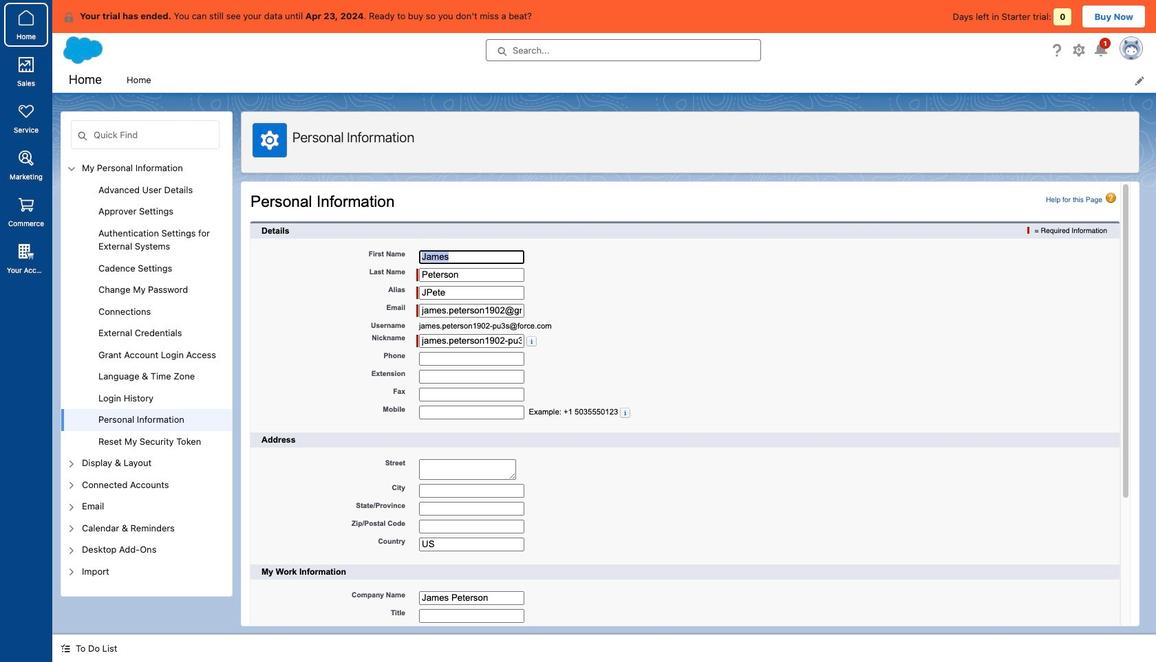 Task type: describe. For each thing, give the bounding box(es) containing it.
0 vertical spatial text default image
[[63, 12, 74, 23]]



Task type: locate. For each thing, give the bounding box(es) containing it.
Quick Find search field
[[71, 120, 220, 149]]

personal information tree item
[[61, 410, 232, 431]]

setup tree tree
[[61, 158, 232, 597]]

my personal information tree item
[[61, 158, 232, 453]]

1 vertical spatial text default image
[[61, 644, 70, 654]]

group
[[61, 179, 232, 453]]

list
[[118, 67, 1156, 93]]

text default image
[[63, 12, 74, 23], [61, 644, 70, 654]]



Task type: vqa. For each thing, say whether or not it's contained in the screenshot.
engagement channel type icon
no



